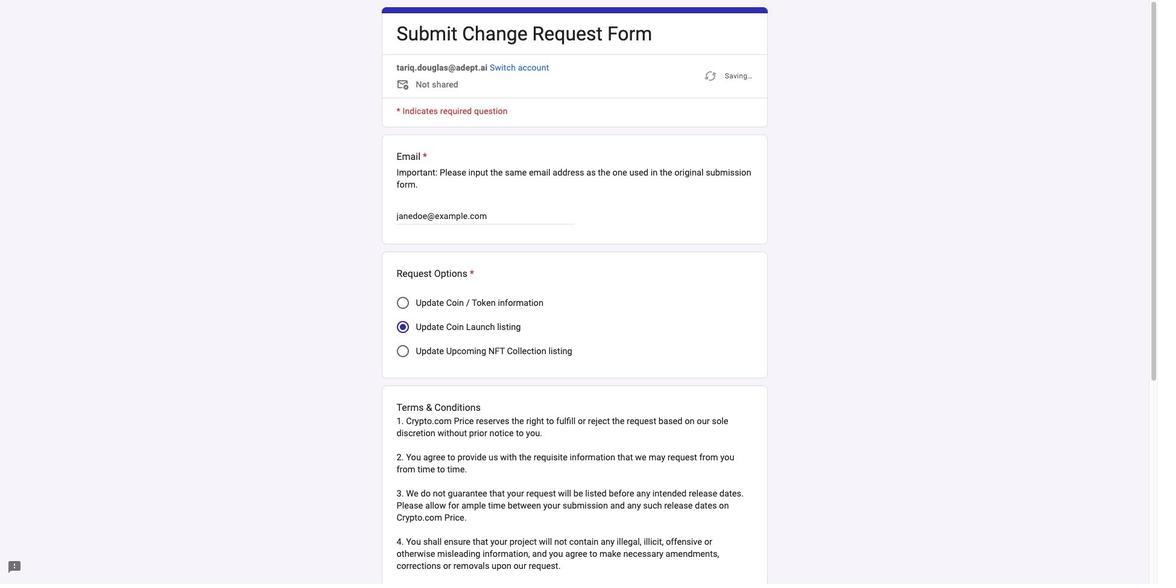 Task type: describe. For each thing, give the bounding box(es) containing it.
update upcoming nft collection listing image
[[397, 345, 409, 357]]

your email and google account are not part of your response image
[[397, 79, 416, 93]]

report a problem to google image
[[7, 560, 22, 574]]

Update Upcoming NFT Collection listing radio
[[397, 345, 409, 357]]

Update Coin / Token information radio
[[397, 297, 409, 309]]

update coin / token information image
[[397, 297, 409, 309]]

required question element for 2nd "heading" from the top of the page
[[421, 150, 427, 164]]

Update Coin Launch listing radio
[[397, 321, 409, 333]]

3 heading from the top
[[397, 267, 474, 281]]



Task type: locate. For each thing, give the bounding box(es) containing it.
status
[[703, 62, 753, 91]]

1 vertical spatial required question element
[[468, 267, 474, 281]]

required question element for 3rd "heading"
[[468, 267, 474, 281]]

0 horizontal spatial required question element
[[421, 150, 427, 164]]

your email and google account are not part of your response image
[[397, 79, 411, 93]]

update coin launch listing image
[[400, 324, 406, 330]]

required question element
[[421, 150, 427, 164], [468, 267, 474, 281]]

2 heading from the top
[[397, 150, 753, 164]]

list item
[[382, 386, 768, 584]]

None text field
[[397, 209, 575, 223]]

1 horizontal spatial required question element
[[468, 267, 474, 281]]

0 vertical spatial required question element
[[421, 150, 427, 164]]

list
[[382, 135, 768, 584]]

heading
[[397, 21, 653, 47], [397, 150, 753, 164], [397, 267, 474, 281], [397, 401, 753, 415]]

4 heading from the top
[[397, 401, 753, 415]]

1 heading from the top
[[397, 21, 653, 47]]



Task type: vqa. For each thing, say whether or not it's contained in the screenshot.
the update coin launch listing icon at bottom
yes



